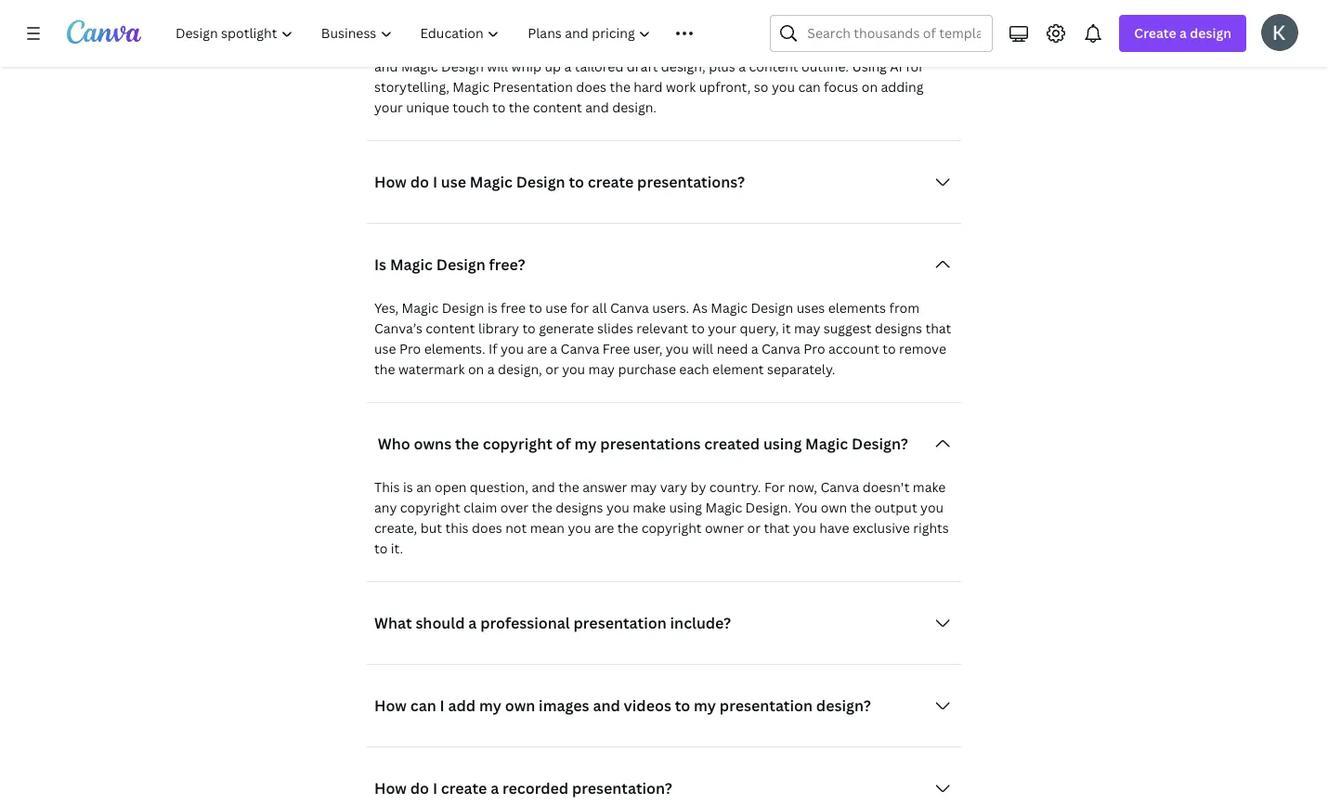 Task type: locate. For each thing, give the bounding box(es) containing it.
2 vertical spatial or
[[747, 519, 761, 537]]

pro down canva's
[[399, 340, 421, 358]]

can down outline.
[[798, 78, 821, 96]]

0 horizontal spatial for
[[571, 299, 589, 317]]

magic up owner
[[705, 499, 742, 517]]

your up the need
[[708, 320, 737, 337]]

outline.
[[801, 58, 849, 75]]

each inside yes, magic design is free to use for all canva users. as magic design uses elements from canva's content library to generate slides relevant to your query, it may suggest designs that use pro elements. if you are a canva free user, you will need a canva pro account to remove the watermark on a design, or you may purchase each element separately.
[[679, 360, 709, 378]]

2 horizontal spatial or
[[890, 37, 904, 55]]

copyright left of
[[483, 434, 552, 454]]

element
[[712, 360, 764, 378]]

top level navigation element
[[163, 15, 726, 52], [163, 15, 726, 52]]

or inside yes, magic design is free to use for all canva users. as magic design uses elements from canva's content library to generate slides relevant to your query, it may suggest designs that use pro elements. if you are a canva free user, you will need a canva pro account to remove the watermark on a design, or you may purchase each element separately.
[[545, 360, 559, 378]]

ai up adding
[[890, 58, 903, 75]]

ai
[[573, 17, 586, 35], [890, 58, 903, 75]]

to inside dropdown button
[[675, 696, 690, 716]]

may
[[794, 320, 820, 337], [588, 360, 615, 378], [630, 478, 657, 496]]

and down prompt,
[[374, 58, 398, 75]]

so
[[754, 78, 769, 96]]

1 horizontal spatial each
[[679, 360, 709, 378]]

design left free? on the left top
[[436, 255, 485, 275]]

are down answer
[[594, 519, 614, 537]]

0 horizontal spatial design
[[589, 17, 630, 35]]

presentations?
[[637, 172, 745, 192]]

may down the uses
[[794, 320, 820, 337]]

to inside this is an open question, and the answer may vary by country. for now, canva doesn't make any copyright claim over the designs you make using magic design. you own the output you create, but this does not mean you are the copyright owner or that you have exclusive rights to it.
[[374, 540, 388, 557]]

you right mean
[[568, 519, 591, 537]]

1 vertical spatial i
[[440, 696, 445, 716]]

use down touch
[[441, 172, 466, 192]]

a inside create a design dropdown button
[[1180, 24, 1187, 42]]

free inside yes, magic design is free to use for all canva users. as magic design uses elements from canva's content library to generate slides relevant to your query, it may suggest designs that use pro elements. if you are a canva free user, you will need a canva pro account to remove the watermark on a design, or you may purchase each element separately.
[[501, 299, 526, 317]]

include?
[[670, 613, 731, 634]]

for
[[764, 478, 785, 496]]

0 vertical spatial copyright
[[483, 434, 552, 454]]

or
[[890, 37, 904, 55], [545, 360, 559, 378], [747, 519, 761, 537]]

presentation left include?
[[574, 613, 667, 634]]

2 vertical spatial for
[[571, 299, 589, 317]]

1 horizontal spatial copyright
[[483, 434, 552, 454]]

0 vertical spatial do
[[410, 172, 429, 192]]

0 horizontal spatial each
[[593, 37, 623, 55]]

on down elements.
[[468, 360, 484, 378]]

0 horizontal spatial may
[[588, 360, 615, 378]]

using inside dropdown button
[[763, 434, 802, 454]]

1 vertical spatial create
[[441, 778, 487, 799]]

slides
[[597, 320, 633, 337]]

0 horizontal spatial or
[[545, 360, 559, 378]]

can left add
[[410, 696, 436, 716]]

free down choose
[[545, 17, 570, 35]]

are down generate
[[527, 340, 547, 358]]

on
[[412, 0, 428, 14], [574, 37, 590, 55], [862, 78, 878, 96], [468, 360, 484, 378]]

2 how from the top
[[374, 696, 407, 716]]

1 horizontal spatial are
[[594, 519, 614, 537]]

draft
[[627, 58, 658, 75]]

your right be at top right
[[897, 0, 926, 14]]

presentation inside short on time? can't choose the right slides? magic design for presentations will be your storytelling assistant. it's a free ai design tool that generates a beautiful presentation from a prompt, complete with content on each slide, within seconds. just provide a topic or idea, and magic design will whip up a tailored draft design, plus a content outline. using ai for storytelling, magic presentation does the hard work upfront, so you can focus on adding your unique touch to the content and design.
[[826, 17, 906, 35]]

suggest
[[824, 320, 872, 337]]

or down generate
[[545, 360, 559, 378]]

1 vertical spatial ai
[[890, 58, 903, 75]]

2 vertical spatial i
[[433, 778, 437, 799]]

my right add
[[479, 696, 501, 716]]

you
[[772, 78, 795, 96], [501, 340, 524, 358], [666, 340, 689, 358], [562, 360, 585, 378], [606, 499, 630, 517], [920, 499, 944, 517], [568, 519, 591, 537], [793, 519, 816, 537]]

2 horizontal spatial that
[[925, 320, 951, 337]]

0 vertical spatial use
[[441, 172, 466, 192]]

my
[[574, 434, 597, 454], [479, 696, 501, 716], [694, 696, 716, 716]]

may left "vary"
[[630, 478, 657, 496]]

who owns the copyright of my presentations created using magic design?
[[374, 434, 908, 454]]

users.
[[652, 299, 689, 317]]

1 horizontal spatial my
[[574, 434, 597, 454]]

1 horizontal spatial will
[[692, 340, 713, 358]]

0 vertical spatial ai
[[573, 17, 586, 35]]

2 vertical spatial will
[[692, 340, 713, 358]]

design
[[589, 17, 630, 35], [1190, 24, 1232, 42]]

design, down library
[[498, 360, 542, 378]]

1 how from the top
[[374, 172, 407, 192]]

1 vertical spatial how
[[374, 696, 407, 716]]

0 vertical spatial make
[[913, 478, 946, 496]]

is up library
[[488, 299, 497, 317]]

can
[[798, 78, 821, 96], [410, 696, 436, 716]]

does
[[576, 78, 607, 96], [472, 519, 502, 537]]

for left all
[[571, 299, 589, 317]]

1 vertical spatial for
[[906, 58, 924, 75]]

content up up
[[521, 37, 571, 55]]

i inside dropdown button
[[440, 696, 445, 716]]

0 horizontal spatial designs
[[556, 499, 603, 517]]

add
[[448, 696, 476, 716]]

content down the just on the top
[[749, 58, 798, 75]]

using
[[763, 434, 802, 454], [669, 499, 702, 517]]

uses
[[797, 299, 825, 317]]

you right if
[[501, 340, 524, 358]]

own inside this is an open question, and the answer may vary by country. for now, canva doesn't make any copyright claim over the designs you make using magic design. you own the output you create, but this does not mean you are the copyright owner or that you have exclusive rights to it.
[[821, 499, 847, 517]]

are
[[527, 340, 547, 358], [594, 519, 614, 537]]

kendall parks image
[[1261, 14, 1298, 51]]

1 horizontal spatial design
[[1190, 24, 1232, 42]]

will down with
[[487, 58, 508, 75]]

2 vertical spatial may
[[630, 478, 657, 496]]

choose
[[506, 0, 551, 14]]

0 horizontal spatial can
[[410, 696, 436, 716]]

1 vertical spatial that
[[925, 320, 951, 337]]

1 vertical spatial may
[[588, 360, 615, 378]]

0 vertical spatial using
[[763, 434, 802, 454]]

to
[[492, 99, 506, 116], [569, 172, 584, 192], [529, 299, 542, 317], [522, 320, 536, 337], [691, 320, 705, 337], [883, 340, 896, 358], [374, 540, 388, 557], [675, 696, 690, 716]]

does down claim
[[472, 519, 502, 537]]

unique
[[406, 99, 449, 116]]

how for how do i use magic design to create presentations?
[[374, 172, 407, 192]]

magic inside this is an open question, and the answer may vary by country. for now, canva doesn't make any copyright claim over the designs you make using magic design. you own the output you create, but this does not mean you are the copyright owner or that you have exclusive rights to it.
[[705, 499, 742, 517]]

create left recorded at the bottom of page
[[441, 778, 487, 799]]

design, inside short on time? can't choose the right slides? magic design for presentations will be your storytelling assistant. it's a free ai design tool that generates a beautiful presentation from a prompt, complete with content on each slide, within seconds. just provide a topic or idea, and magic design will whip up a tailored draft design, plus a content outline. using ai for storytelling, magic presentation does the hard work upfront, so you can focus on adding your unique touch to the content and design.
[[661, 58, 706, 75]]

0 vertical spatial how
[[374, 172, 407, 192]]

1 vertical spatial do
[[410, 778, 429, 799]]

designs down answer
[[556, 499, 603, 517]]

0 horizontal spatial own
[[505, 696, 535, 716]]

on inside yes, magic design is free to use for all canva users. as magic design uses elements from canva's content library to generate slides relevant to your query, it may suggest designs that use pro elements. if you are a canva free user, you will need a canva pro account to remove the watermark on a design, or you may purchase each element separately.
[[468, 360, 484, 378]]

presentation left "design?"
[[720, 696, 813, 716]]

1 horizontal spatial free
[[545, 17, 570, 35]]

0 vertical spatial for
[[742, 0, 761, 14]]

how for how do i create a recorded presentation?
[[374, 778, 407, 799]]

using down "vary"
[[669, 499, 702, 517]]

0 horizontal spatial my
[[479, 696, 501, 716]]

each up tailored at the left of page
[[593, 37, 623, 55]]

design down right
[[589, 17, 630, 35]]

design,
[[661, 58, 706, 75], [498, 360, 542, 378]]

magic up canva's
[[402, 299, 439, 317]]

2 vertical spatial that
[[764, 519, 790, 537]]

2 pro from the left
[[804, 340, 825, 358]]

designs inside yes, magic design is free to use for all canva users. as magic design uses elements from canva's content library to generate slides relevant to your query, it may suggest designs that use pro elements. if you are a canva free user, you will need a canva pro account to remove the watermark on a design, or you may purchase each element separately.
[[875, 320, 922, 337]]

1 horizontal spatial designs
[[875, 320, 922, 337]]

is
[[488, 299, 497, 317], [403, 478, 413, 496]]

0 horizontal spatial create
[[441, 778, 487, 799]]

for down idea,
[[906, 58, 924, 75]]

your down 'storytelling,'
[[374, 99, 403, 116]]

0 horizontal spatial use
[[374, 340, 396, 358]]

presentation
[[493, 78, 573, 96]]

1 vertical spatial use
[[545, 299, 567, 317]]

0 vertical spatial presentation
[[826, 17, 906, 35]]

to inside short on time? can't choose the right slides? magic design for presentations will be your storytelling assistant. it's a free ai design tool that generates a beautiful presentation from a prompt, complete with content on each slide, within seconds. just provide a topic or idea, and magic design will whip up a tailored draft design, plus a content outline. using ai for storytelling, magic presentation does the hard work upfront, so you can focus on adding your unique touch to the content and design.
[[492, 99, 506, 116]]

make up output
[[913, 478, 946, 496]]

magic up 'storytelling,'
[[401, 58, 438, 75]]

2 vertical spatial presentation
[[720, 696, 813, 716]]

2 vertical spatial use
[[374, 340, 396, 358]]

will left the need
[[692, 340, 713, 358]]

0 horizontal spatial design,
[[498, 360, 542, 378]]

0 vertical spatial will
[[854, 0, 875, 14]]

designs inside this is an open question, and the answer may vary by country. for now, canva doesn't make any copyright claim over the designs you make using magic design. you own the output you create, but this does not mean you are the copyright owner or that you have exclusive rights to it.
[[556, 499, 603, 517]]

use down canva's
[[374, 340, 396, 358]]

storytelling
[[374, 17, 446, 35]]

1 vertical spatial presentation
[[574, 613, 667, 634]]

that up within
[[662, 17, 688, 35]]

1 horizontal spatial design,
[[661, 58, 706, 75]]

1 vertical spatial free
[[501, 299, 526, 317]]

own left images
[[505, 696, 535, 716]]

0 vertical spatial each
[[593, 37, 623, 55]]

and left videos
[[593, 696, 620, 716]]

are inside this is an open question, and the answer may vary by country. for now, canva doesn't make any copyright claim over the designs you make using magic design. you own the output you create, but this does not mean you are the copyright owner or that you have exclusive rights to it.
[[594, 519, 614, 537]]

using up for
[[763, 434, 802, 454]]

adding
[[881, 78, 924, 96]]

how can i add my own images and videos to my presentation design?
[[374, 696, 871, 716]]

0 vertical spatial own
[[821, 499, 847, 517]]

1 horizontal spatial does
[[576, 78, 607, 96]]

1 horizontal spatial presentation
[[720, 696, 813, 716]]

copyright down "vary"
[[641, 519, 702, 537]]

canva
[[610, 299, 649, 317], [561, 340, 599, 358], [762, 340, 800, 358], [820, 478, 859, 496]]

0 vertical spatial are
[[527, 340, 547, 358]]

copyright up but
[[400, 499, 460, 517]]

or left idea,
[[890, 37, 904, 55]]

design right create
[[1190, 24, 1232, 42]]

1 vertical spatial are
[[594, 519, 614, 537]]

2 horizontal spatial for
[[906, 58, 924, 75]]

you right so
[[772, 78, 795, 96]]

my right videos
[[694, 696, 716, 716]]

and up mean
[[532, 478, 555, 496]]

from inside yes, magic design is free to use for all canva users. as magic design uses elements from canva's content library to generate slides relevant to your query, it may suggest designs that use pro elements. if you are a canva free user, you will need a canva pro account to remove the watermark on a design, or you may purchase each element separately.
[[889, 299, 919, 317]]

that
[[662, 17, 688, 35], [925, 320, 951, 337], [764, 519, 790, 537]]

make down "vary"
[[633, 499, 666, 517]]

how do i use magic design to create presentations? button
[[367, 164, 961, 201]]

content up elements.
[[426, 320, 475, 337]]

0 vertical spatial create
[[588, 172, 634, 192]]

3 how from the top
[[374, 778, 407, 799]]

from up remove
[[889, 299, 919, 317]]

do
[[410, 172, 429, 192], [410, 778, 429, 799]]

create down design.
[[588, 172, 634, 192]]

canva down generate
[[561, 340, 599, 358]]

magic up touch
[[453, 78, 489, 96]]

ai down right
[[573, 17, 586, 35]]

design up generates at the top right of page
[[697, 0, 739, 14]]

0 vertical spatial may
[[794, 320, 820, 337]]

2 horizontal spatial copyright
[[641, 519, 702, 537]]

0 vertical spatial from
[[909, 17, 940, 35]]

1 vertical spatial own
[[505, 696, 535, 716]]

0 horizontal spatial that
[[662, 17, 688, 35]]

1 vertical spatial or
[[545, 360, 559, 378]]

0 horizontal spatial will
[[487, 58, 508, 75]]

that inside yes, magic design is free to use for all canva users. as magic design uses elements from canva's content library to generate slides relevant to your query, it may suggest designs that use pro elements. if you are a canva free user, you will need a canva pro account to remove the watermark on a design, or you may purchase each element separately.
[[925, 320, 951, 337]]

complete
[[428, 37, 488, 55]]

it.
[[391, 540, 403, 557]]

0 vertical spatial design,
[[661, 58, 706, 75]]

1 horizontal spatial your
[[708, 320, 737, 337]]

presentation inside the how can i add my own images and videos to my presentation design? dropdown button
[[720, 696, 813, 716]]

does down tailored at the left of page
[[576, 78, 607, 96]]

magic down touch
[[470, 172, 513, 192]]

magic right as
[[711, 299, 748, 317]]

canva right now,
[[820, 478, 859, 496]]

1 horizontal spatial using
[[763, 434, 802, 454]]

design.
[[612, 99, 657, 116]]

presentation inside the what should a professional presentation include? 'dropdown button'
[[574, 613, 667, 634]]

you up rights
[[920, 499, 944, 517]]

on down using
[[862, 78, 878, 96]]

magic right is
[[390, 255, 433, 275]]

1 vertical spatial from
[[889, 299, 919, 317]]

that down the design.
[[764, 519, 790, 537]]

use
[[441, 172, 466, 192], [545, 299, 567, 317], [374, 340, 396, 358]]

can't
[[469, 0, 502, 14]]

0 vertical spatial free
[[545, 17, 570, 35]]

1 vertical spatial each
[[679, 360, 709, 378]]

design up free? on the left top
[[516, 172, 565, 192]]

1 do from the top
[[410, 172, 429, 192]]

1 vertical spatial designs
[[556, 499, 603, 517]]

1 vertical spatial does
[[472, 519, 502, 537]]

plus
[[709, 58, 735, 75]]

and
[[374, 58, 398, 75], [585, 99, 609, 116], [532, 478, 555, 496], [593, 696, 620, 716]]

1 vertical spatial using
[[669, 499, 702, 517]]

free up library
[[501, 299, 526, 317]]

work
[[666, 78, 696, 96]]

0 vertical spatial is
[[488, 299, 497, 317]]

how for how can i add my own images and videos to my presentation design?
[[374, 696, 407, 716]]

2 horizontal spatial presentation
[[826, 17, 906, 35]]

but
[[420, 519, 442, 537]]

be
[[878, 0, 894, 14]]

the
[[554, 0, 575, 14], [610, 78, 631, 96], [509, 99, 530, 116], [374, 360, 395, 378], [455, 434, 479, 454], [558, 478, 579, 496], [532, 499, 553, 517], [850, 499, 871, 517], [617, 519, 638, 537]]

my right of
[[574, 434, 597, 454]]

or down the design.
[[747, 519, 761, 537]]

the left answer
[[558, 478, 579, 496]]

2 vertical spatial your
[[708, 320, 737, 337]]

create,
[[374, 519, 417, 537]]

may down free at the left of the page
[[588, 360, 615, 378]]

None search field
[[770, 15, 993, 52]]

will
[[854, 0, 875, 14], [487, 58, 508, 75], [692, 340, 713, 358]]

for up generates at the top right of page
[[742, 0, 761, 14]]

it
[[782, 320, 791, 337]]

not
[[505, 519, 527, 537]]

1 vertical spatial design,
[[498, 360, 542, 378]]

Search search field
[[807, 16, 981, 51]]

1 vertical spatial is
[[403, 478, 413, 496]]

2 vertical spatial how
[[374, 778, 407, 799]]

pro up separately. at the top
[[804, 340, 825, 358]]

design, down within
[[661, 58, 706, 75]]

that up remove
[[925, 320, 951, 337]]

i for add
[[440, 696, 445, 716]]

how inside dropdown button
[[374, 696, 407, 716]]

1 horizontal spatial can
[[798, 78, 821, 96]]

remove
[[899, 340, 946, 358]]

2 do from the top
[[410, 778, 429, 799]]

each left element
[[679, 360, 709, 378]]

time?
[[432, 0, 466, 14]]

0 horizontal spatial pro
[[399, 340, 421, 358]]

your
[[897, 0, 926, 14], [374, 99, 403, 116], [708, 320, 737, 337]]

for inside yes, magic design is free to use for all canva users. as magic design uses elements from canva's content library to generate slides relevant to your query, it may suggest designs that use pro elements. if you are a canva free user, you will need a canva pro account to remove the watermark on a design, or you may purchase each element separately.
[[571, 299, 589, 317]]

will left be at top right
[[854, 0, 875, 14]]

1 horizontal spatial that
[[764, 519, 790, 537]]

pro
[[399, 340, 421, 358], [804, 340, 825, 358]]

whip
[[511, 58, 541, 75]]

can inside dropdown button
[[410, 696, 436, 716]]

the left right
[[554, 0, 575, 14]]

is left an
[[403, 478, 413, 496]]

1 vertical spatial copyright
[[400, 499, 460, 517]]

own up have on the bottom
[[821, 499, 847, 517]]

from
[[909, 17, 940, 35], [889, 299, 919, 317]]

do for use
[[410, 172, 429, 192]]

0 horizontal spatial presentation
[[574, 613, 667, 634]]

1 vertical spatial your
[[374, 99, 403, 116]]

use up generate
[[545, 299, 567, 317]]

create a design button
[[1119, 15, 1246, 52]]

to inside dropdown button
[[569, 172, 584, 192]]

the down canva's
[[374, 360, 395, 378]]

0 vertical spatial designs
[[875, 320, 922, 337]]

a inside how do i create a recorded presentation? dropdown button
[[490, 778, 499, 799]]

design?
[[852, 434, 908, 454]]

design, inside yes, magic design is free to use for all canva users. as magic design uses elements from canva's content library to generate slides relevant to your query, it may suggest designs that use pro elements. if you are a canva free user, you will need a canva pro account to remove the watermark on a design, or you may purchase each element separately.
[[498, 360, 542, 378]]

0 vertical spatial does
[[576, 78, 607, 96]]



Task type: vqa. For each thing, say whether or not it's contained in the screenshot.
'group'
no



Task type: describe. For each thing, give the bounding box(es) containing it.
will inside yes, magic design is free to use for all canva users. as magic design uses elements from canva's content library to generate slides relevant to your query, it may suggest designs that use pro elements. if you are a canva free user, you will need a canva pro account to remove the watermark on a design, or you may purchase each element separately.
[[692, 340, 713, 358]]

2 horizontal spatial use
[[545, 299, 567, 317]]

account
[[828, 340, 879, 358]]

beautiful
[[766, 17, 823, 35]]

0 horizontal spatial copyright
[[400, 499, 460, 517]]

the up exclusive
[[850, 499, 871, 517]]

watermark
[[398, 360, 465, 378]]

the down presentation
[[509, 99, 530, 116]]

a inside the what should a professional presentation include? 'dropdown button'
[[468, 613, 477, 634]]

1 vertical spatial will
[[487, 58, 508, 75]]

topic
[[855, 37, 887, 55]]

upfront,
[[699, 78, 751, 96]]

library
[[478, 320, 519, 337]]

and inside dropdown button
[[593, 696, 620, 716]]

owns
[[414, 434, 451, 454]]

free?
[[489, 255, 525, 275]]

free inside short on time? can't choose the right slides? magic design for presentations will be your storytelling assistant. it's a free ai design tool that generates a beautiful presentation from a prompt, complete with content on each slide, within seconds. just provide a topic or idea, and magic design will whip up a tailored draft design, plus a content outline. using ai for storytelling, magic presentation does the hard work upfront, so you can focus on adding your unique touch to the content and design.
[[545, 17, 570, 35]]

1 vertical spatial make
[[633, 499, 666, 517]]

each inside short on time? can't choose the right slides? magic design for presentations will be your storytelling assistant. it's a free ai design tool that generates a beautiful presentation from a prompt, complete with content on each slide, within seconds. just provide a topic or idea, and magic design will whip up a tailored draft design, plus a content outline. using ai for storytelling, magic presentation does the hard work upfront, so you can focus on adding your unique touch to the content and design.
[[593, 37, 623, 55]]

the down answer
[[617, 519, 638, 537]]

professional
[[480, 613, 570, 634]]

design inside dropdown button
[[1190, 24, 1232, 42]]

vary
[[660, 478, 687, 496]]

that inside short on time? can't choose the right slides? magic design for presentations will be your storytelling assistant. it's a free ai design tool that generates a beautiful presentation from a prompt, complete with content on each slide, within seconds. just provide a topic or idea, and magic design will whip up a tailored draft design, plus a content outline. using ai for storytelling, magic presentation does the hard work upfront, so you can focus on adding your unique touch to the content and design.
[[662, 17, 688, 35]]

the up design.
[[610, 78, 631, 96]]

canva inside this is an open question, and the answer may vary by country. for now, canva doesn't make any copyright claim over the designs you make using magic design. you own the output you create, but this does not mean you are the copyright owner or that you have exclusive rights to it.
[[820, 478, 859, 496]]

now,
[[788, 478, 817, 496]]

2 vertical spatial copyright
[[641, 519, 702, 537]]

you inside short on time? can't choose the right slides? magic design for presentations will be your storytelling assistant. it's a free ai design tool that generates a beautiful presentation from a prompt, complete with content on each slide, within seconds. just provide a topic or idea, and magic design will whip up a tailored draft design, plus a content outline. using ai for storytelling, magic presentation does the hard work upfront, so you can focus on adding your unique touch to the content and design.
[[772, 78, 795, 96]]

does inside this is an open question, and the answer may vary by country. for now, canva doesn't make any copyright claim over the designs you make using magic design. you own the output you create, but this does not mean you are the copyright owner or that you have exclusive rights to it.
[[472, 519, 502, 537]]

is inside yes, magic design is free to use for all canva users. as magic design uses elements from canva's content library to generate slides relevant to your query, it may suggest designs that use pro elements. if you are a canva free user, you will need a canva pro account to remove the watermark on a design, or you may purchase each element separately.
[[488, 299, 497, 317]]

the inside who owns the copyright of my presentations created using magic design? dropdown button
[[455, 434, 479, 454]]

owner
[[705, 519, 744, 537]]

need
[[717, 340, 748, 358]]

do for create
[[410, 778, 429, 799]]

free
[[603, 340, 630, 358]]

1 horizontal spatial make
[[913, 478, 946, 496]]

does inside short on time? can't choose the right slides? magic design for presentations will be your storytelling assistant. it's a free ai design tool that generates a beautiful presentation from a prompt, complete with content on each slide, within seconds. just provide a topic or idea, and magic design will whip up a tailored draft design, plus a content outline. using ai for storytelling, magic presentation does the hard work upfront, so you can focus on adding your unique touch to the content and design.
[[576, 78, 607, 96]]

your inside yes, magic design is free to use for all canva users. as magic design uses elements from canva's content library to generate slides relevant to your query, it may suggest designs that use pro elements. if you are a canva free user, you will need a canva pro account to remove the watermark on a design, or you may purchase each element separately.
[[708, 320, 737, 337]]

or inside this is an open question, and the answer may vary by country. for now, canva doesn't make any copyright claim over the designs you make using magic design. you own the output you create, but this does not mean you are the copyright owner or that you have exclusive rights to it.
[[747, 519, 761, 537]]

generate
[[539, 320, 594, 337]]

i for use
[[433, 172, 437, 192]]

open
[[435, 478, 467, 496]]

my inside dropdown button
[[574, 434, 597, 454]]

presentations
[[600, 434, 701, 454]]

is magic design free?
[[374, 255, 525, 275]]

what should a professional presentation include? button
[[367, 605, 961, 642]]

mean
[[530, 519, 565, 537]]

how do i use magic design to create presentations?
[[374, 172, 745, 192]]

if
[[489, 340, 497, 358]]

design down 'complete' in the left of the page
[[441, 58, 484, 75]]

question,
[[470, 478, 528, 496]]

you down relevant
[[666, 340, 689, 358]]

yes,
[[374, 299, 399, 317]]

is
[[374, 255, 386, 275]]

yes, magic design is free to use for all canva users. as magic design uses elements from canva's content library to generate slides relevant to your query, it may suggest designs that use pro elements. if you are a canva free user, you will need a canva pro account to remove the watermark on a design, or you may purchase each element separately.
[[374, 299, 951, 378]]

canva up slides
[[610, 299, 649, 317]]

design inside is magic design free? dropdown button
[[436, 255, 485, 275]]

on up tailored at the left of page
[[574, 37, 590, 55]]

2 horizontal spatial my
[[694, 696, 716, 716]]

this is an open question, and the answer may vary by country. for now, canva doesn't make any copyright claim over the designs you make using magic design. you own the output you create, but this does not mean you are the copyright owner or that you have exclusive rights to it.
[[374, 478, 949, 557]]

rights
[[913, 519, 949, 537]]

is magic design free? button
[[367, 246, 961, 283]]

all
[[592, 299, 607, 317]]

0 horizontal spatial your
[[374, 99, 403, 116]]

presentations
[[764, 0, 851, 14]]

content inside yes, magic design is free to use for all canva users. as magic design uses elements from canva's content library to generate slides relevant to your query, it may suggest designs that use pro elements. if you are a canva free user, you will need a canva pro account to remove the watermark on a design, or you may purchase each element separately.
[[426, 320, 475, 337]]

what should a professional presentation include?
[[374, 613, 731, 634]]

you down answer
[[606, 499, 630, 517]]

prompt,
[[374, 37, 425, 55]]

magic up now,
[[805, 434, 848, 454]]

tool
[[633, 17, 658, 35]]

separately.
[[767, 360, 835, 378]]

design inside short on time? can't choose the right slides? magic design for presentations will be your storytelling assistant. it's a free ai design tool that generates a beautiful presentation from a prompt, complete with content on each slide, within seconds. just provide a topic or idea, and magic design will whip up a tailored draft design, plus a content outline. using ai for storytelling, magic presentation does the hard work upfront, so you can focus on adding your unique touch to the content and design.
[[589, 17, 630, 35]]

is inside this is an open question, and the answer may vary by country. for now, canva doesn't make any copyright claim over the designs you make using magic design. you own the output you create, but this does not mean you are the copyright owner or that you have exclusive rights to it.
[[403, 478, 413, 496]]

1 pro from the left
[[399, 340, 421, 358]]

how do i create a recorded presentation? button
[[367, 770, 961, 805]]

content down presentation
[[533, 99, 582, 116]]

you down generate
[[562, 360, 585, 378]]

design.
[[745, 499, 791, 517]]

idea,
[[907, 37, 937, 55]]

slides?
[[611, 0, 653, 14]]

how can i add my own images and videos to my presentation design? button
[[367, 687, 961, 725]]

seconds.
[[704, 37, 760, 55]]

magic up tool
[[657, 0, 693, 14]]

canva down it
[[762, 340, 800, 358]]

that inside this is an open question, and the answer may vary by country. for now, canva doesn't make any copyright claim over the designs you make using magic design. you own the output you create, but this does not mean you are the copyright owner or that you have exclusive rights to it.
[[764, 519, 790, 537]]

with
[[491, 37, 518, 55]]

recorded
[[502, 778, 569, 799]]

copyright inside dropdown button
[[483, 434, 552, 454]]

right
[[578, 0, 608, 14]]

over
[[500, 499, 528, 517]]

the up mean
[[532, 499, 553, 517]]

from inside short on time? can't choose the right slides? magic design for presentations will be your storytelling assistant. it's a free ai design tool that generates a beautiful presentation from a prompt, complete with content on each slide, within seconds. just provide a topic or idea, and magic design will whip up a tailored draft design, plus a content outline. using ai for storytelling, magic presentation does the hard work upfront, so you can focus on adding your unique touch to the content and design.
[[909, 17, 940, 35]]

may inside this is an open question, and the answer may vary by country. for now, canva doesn't make any copyright claim over the designs you make using magic design. you own the output you create, but this does not mean you are the copyright owner or that you have exclusive rights to it.
[[630, 478, 657, 496]]

should
[[416, 613, 465, 634]]

touch
[[453, 99, 489, 116]]

images
[[539, 696, 589, 716]]

or inside short on time? can't choose the right slides? magic design for presentations will be your storytelling assistant. it's a free ai design tool that generates a beautiful presentation from a prompt, complete with content on each slide, within seconds. just provide a topic or idea, and magic design will whip up a tailored draft design, plus a content outline. using ai for storytelling, magic presentation does the hard work upfront, so you can focus on adding your unique touch to the content and design.
[[890, 37, 904, 55]]

country.
[[709, 478, 761, 496]]

own inside dropdown button
[[505, 696, 535, 716]]

design?
[[816, 696, 871, 716]]

user,
[[633, 340, 663, 358]]

who
[[378, 434, 410, 454]]

presentation?
[[572, 778, 672, 799]]

exclusive
[[852, 519, 910, 537]]

i for create
[[433, 778, 437, 799]]

as
[[692, 299, 708, 317]]

provide
[[793, 37, 841, 55]]

you
[[795, 499, 818, 517]]

create
[[1134, 24, 1176, 42]]

doesn't
[[862, 478, 910, 496]]

just
[[763, 37, 790, 55]]

are inside yes, magic design is free to use for all canva users. as magic design uses elements from canva's content library to generate slides relevant to your query, it may suggest designs that use pro elements. if you are a canva free user, you will need a canva pro account to remove the watermark on a design, or you may purchase each element separately.
[[527, 340, 547, 358]]

using
[[852, 58, 887, 75]]

output
[[874, 499, 917, 517]]

up
[[545, 58, 561, 75]]

an
[[416, 478, 432, 496]]

any
[[374, 499, 397, 517]]

on up "storytelling"
[[412, 0, 428, 14]]

design up query, at top right
[[751, 299, 793, 317]]

2 horizontal spatial may
[[794, 320, 820, 337]]

use inside dropdown button
[[441, 172, 466, 192]]

storytelling,
[[374, 78, 449, 96]]

0 horizontal spatial ai
[[573, 17, 586, 35]]

short
[[374, 0, 409, 14]]

design inside how do i use magic design to create presentations? dropdown button
[[516, 172, 565, 192]]

short on time? can't choose the right slides? magic design for presentations will be your storytelling assistant. it's a free ai design tool that generates a beautiful presentation from a prompt, complete with content on each slide, within seconds. just provide a topic or idea, and magic design will whip up a tailored draft design, plus a content outline. using ai for storytelling, magic presentation does the hard work upfront, so you can focus on adding your unique touch to the content and design.
[[374, 0, 950, 116]]

using inside this is an open question, and the answer may vary by country. for now, canva doesn't make any copyright claim over the designs you make using magic design. you own the output you create, but this does not mean you are the copyright owner or that you have exclusive rights to it.
[[669, 499, 702, 517]]

assistant.
[[449, 17, 509, 35]]

and inside this is an open question, and the answer may vary by country. for now, canva doesn't make any copyright claim over the designs you make using magic design. you own the output you create, but this does not mean you are the copyright owner or that you have exclusive rights to it.
[[532, 478, 555, 496]]

design up library
[[442, 299, 484, 317]]

elements
[[828, 299, 886, 317]]

0 vertical spatial your
[[897, 0, 926, 14]]

create a design
[[1134, 24, 1232, 42]]

relevant
[[636, 320, 688, 337]]

hard
[[634, 78, 663, 96]]

created
[[704, 434, 760, 454]]

by
[[691, 478, 706, 496]]

and left design.
[[585, 99, 609, 116]]

answer
[[582, 478, 627, 496]]

canva's
[[374, 320, 422, 337]]

tailored
[[575, 58, 624, 75]]

can inside short on time? can't choose the right slides? magic design for presentations will be your storytelling assistant. it's a free ai design tool that generates a beautiful presentation from a prompt, complete with content on each slide, within seconds. just provide a topic or idea, and magic design will whip up a tailored draft design, plus a content outline. using ai for storytelling, magic presentation does the hard work upfront, so you can focus on adding your unique touch to the content and design.
[[798, 78, 821, 96]]

you down you
[[793, 519, 816, 537]]

what
[[374, 613, 412, 634]]

generates
[[691, 17, 752, 35]]

2 horizontal spatial will
[[854, 0, 875, 14]]

the inside yes, magic design is free to use for all canva users. as magic design uses elements from canva's content library to generate slides relevant to your query, it may suggest designs that use pro elements. if you are a canva free user, you will need a canva pro account to remove the watermark on a design, or you may purchase each element separately.
[[374, 360, 395, 378]]



